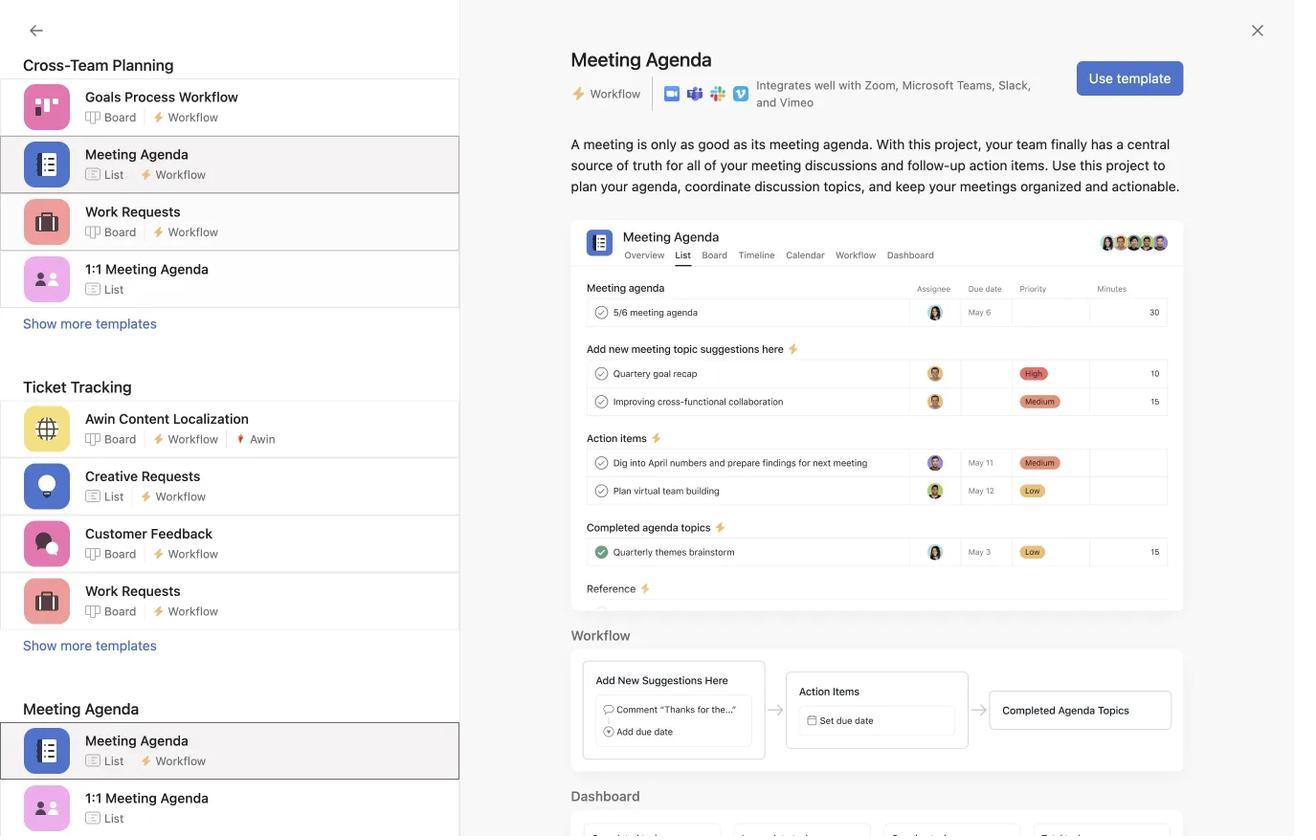 Task type: vqa. For each thing, say whether or not it's contained in the screenshot.
Awin
yes



Task type: describe. For each thing, give the bounding box(es) containing it.
visibility
[[1048, 182, 1092, 195]]

5️⃣ fifth: save time by collaborating in asana cell
[[229, 428, 708, 463]]

2 work from the top
[[85, 583, 118, 599]]

team button
[[0, 381, 56, 400]]

workflow for second work requests "icon" from the bottom of the page
[[168, 225, 218, 239]]

awin for awin content localization
[[85, 411, 115, 427]]

board for goals process workflow image
[[104, 110, 136, 124]]

my workspace
[[49, 415, 138, 431]]

templates for cross-team planning
[[96, 316, 157, 332]]

do later
[[282, 763, 338, 782]]

items.
[[1011, 157, 1049, 173]]

row containing task name
[[229, 170, 1294, 206]]

linked projects for 2️⃣ second: find the layout that's right for you cell
[[821, 324, 1013, 360]]

today – nov 3
[[716, 267, 793, 280]]

topics,
[[824, 179, 865, 194]]

meeting up source
[[583, 136, 634, 152]]

add for add task… button within header recently assigned 'tree grid'
[[305, 507, 330, 523]]

cross-
[[23, 56, 70, 74]]

goals process workflow image
[[35, 96, 58, 119]]

feedback
[[151, 526, 213, 542]]

home link
[[11, 58, 217, 89]]

only me for do laundry cell
[[1040, 370, 1084, 383]]

awin content localization image
[[35, 418, 58, 441]]

1 , from the left
[[896, 78, 899, 92]]

header recently assigned tree grid
[[229, 254, 1294, 532]]

5️⃣ Fifth: Save time by collaborating in Asana text field
[[301, 436, 581, 455]]

calendar
[[419, 90, 476, 106]]

add task
[[276, 137, 323, 150]]

requests for 2nd work requests "icon" from the top of the page
[[122, 583, 181, 599]]

my tasks
[[313, 58, 390, 81]]

1 work from the top
[[85, 204, 118, 219]]

only for 5️⃣ fifth: save time by collaborating in asana "cell"
[[1040, 439, 1064, 452]]

with
[[876, 136, 905, 152]]

discussions
[[805, 157, 877, 173]]

project
[[1106, 157, 1149, 173]]

2 meeting agenda image from the top
[[35, 740, 58, 763]]

workflow for goals process workflow image
[[168, 110, 218, 124]]

completed image
[[277, 296, 300, 319]]

show more templates button for ticket tracking
[[23, 638, 436, 654]]

project,
[[935, 136, 982, 152]]

creative
[[85, 468, 138, 484]]

me for 4️⃣ fourth: stay on top of incoming work cell
[[1067, 404, 1084, 418]]

inbox link
[[11, 120, 217, 150]]

only me row
[[229, 289, 1294, 327]]

date
[[741, 182, 765, 195]]

for
[[666, 157, 683, 173]]

close image
[[1250, 23, 1265, 38]]

finally
[[1051, 136, 1087, 152]]

4️⃣ Fourth: Stay on top of incoming work text field
[[301, 402, 555, 421]]

your down follow-
[[929, 179, 956, 194]]

me for do laundry cell
[[1067, 370, 1084, 383]]

only me for 6️⃣ sixth: make work manageable cell
[[1040, 473, 1084, 487]]

1:1 meeting agenda for 2nd 1:1 meeting agenda image
[[85, 790, 209, 806]]

your right plan
[[601, 179, 628, 194]]

row containing monday
[[229, 358, 1294, 396]]

zoom
[[865, 78, 896, 92]]

portfolios link
[[11, 239, 217, 270]]

well
[[814, 78, 835, 92]]

collaborators inside header recently assigned 'tree grid'
[[1040, 267, 1112, 280]]

me for 6️⃣ sixth: make work manageable cell
[[1067, 473, 1084, 487]]

1 of from the left
[[617, 157, 629, 173]]

draft project brief cell
[[229, 256, 708, 291]]

show for ticket tracking
[[23, 638, 57, 654]]

meetings
[[960, 179, 1017, 194]]

follow-
[[908, 157, 950, 173]]

only for 4️⃣ fourth: stay on top of incoming work cell
[[1040, 404, 1064, 418]]

2 work requests from the top
[[85, 583, 181, 599]]

dashboard
[[571, 789, 640, 805]]

global element
[[0, 47, 229, 162]]

meeting down my tasks 'link'
[[85, 146, 137, 162]]

name
[[283, 182, 313, 195]]

task… for add task… button in header do next week tree grid
[[334, 718, 370, 734]]

and left keep at the top
[[869, 179, 892, 194]]

meeting right its on the right of the page
[[769, 136, 820, 152]]

me inside row
[[1067, 301, 1084, 314]]

collaborators row
[[229, 672, 1294, 711]]

localization
[[173, 411, 249, 427]]

team
[[1016, 136, 1047, 152]]

use inside a meeting is only as good as its meeting agenda. with this project, your team finally has a central source of truth for all of your meeting discussions and follow-up action items. use this project to plan your agenda, coordinate discussion topics, and keep your meetings organized and actionable.
[[1052, 157, 1076, 173]]

and down project
[[1085, 179, 1108, 194]]

list for creative requests image
[[104, 490, 124, 503]]

search
[[453, 15, 496, 31]]

content
[[119, 411, 170, 427]]

keep
[[895, 179, 925, 194]]

due
[[716, 182, 738, 195]]

1️⃣ First: Get started using My tasks text field
[[301, 298, 527, 317]]

4️⃣ fourth: stay on top of incoming work cell
[[229, 393, 708, 429]]

1:1 meeting agenda for second 1:1 meeting agenda image from the bottom of the page
[[85, 261, 209, 277]]

a
[[571, 136, 580, 152]]

2 1:1 meeting agenda image from the top
[[35, 797, 58, 820]]

up
[[950, 157, 966, 173]]

workflow for 2nd work requests "icon" from the top of the page
[[168, 605, 218, 618]]

your up action on the top right of page
[[986, 136, 1013, 152]]

calendar link
[[419, 90, 476, 116]]

projects button
[[0, 312, 74, 331]]

tuesday for 6️⃣ sixth: make work manageable cell
[[716, 473, 761, 487]]

tuesday for 5️⃣ fifth: save time by collaborating in asana "cell"
[[716, 439, 761, 452]]

team planning
[[70, 56, 174, 74]]

task
[[300, 137, 323, 150]]

use template button
[[1077, 61, 1184, 96]]

my for my workspace
[[49, 415, 68, 431]]

invite button
[[17, 794, 100, 829]]

central
[[1127, 136, 1170, 152]]

1 meeting agenda image from the top
[[35, 153, 58, 176]]

Completed checkbox
[[277, 296, 300, 319]]

goals link
[[11, 270, 217, 301]]

add task… button inside header do next week tree grid
[[305, 716, 370, 737]]

slack image
[[710, 86, 726, 101]]

do laundry cell
[[229, 359, 708, 394]]

0 vertical spatial meeting agenda
[[571, 48, 712, 70]]

only for 6️⃣ sixth: make work manageable cell
[[1040, 473, 1064, 487]]

do
[[282, 763, 302, 782]]

zoom image
[[665, 86, 680, 101]]

action
[[969, 157, 1007, 173]]

organized
[[1021, 179, 1082, 194]]

portfolios
[[49, 246, 108, 262]]

board for awin content localization image
[[104, 432, 136, 446]]

is
[[637, 136, 647, 152]]

my for my tasks
[[49, 96, 68, 112]]

0 horizontal spatial meeting agenda
[[23, 700, 139, 718]]

1 1:1 meeting agenda image from the top
[[35, 268, 58, 291]]

add task… for add task… button in header do next week tree grid
[[305, 718, 370, 734]]

all
[[687, 157, 701, 173]]

task for task name
[[256, 182, 280, 195]]

truth
[[633, 157, 662, 173]]

today
[[716, 267, 748, 280]]

coordinate
[[685, 179, 751, 194]]

only for do laundry cell
[[1040, 370, 1064, 383]]

process
[[125, 89, 175, 105]]

awin content localization
[[85, 411, 249, 427]]

ticket tracking
[[23, 378, 132, 396]]

only me for 5️⃣ fifth: save time by collaborating in asana "cell"
[[1040, 439, 1084, 452]]

collaborators inside collaborators row
[[1040, 685, 1112, 698]]

a
[[1116, 136, 1124, 152]]

and down with
[[881, 157, 904, 173]]

, and
[[756, 78, 1031, 109]]

search button
[[420, 8, 880, 38]]

due date
[[716, 182, 765, 195]]

good
[[698, 136, 730, 152]]

2 work requests image from the top
[[35, 590, 58, 613]]

a meeting is only as good as its meeting agenda. with this project, your team finally has a central source of truth for all of your meeting discussions and follow-up action items. use this project to plan your agenda, coordinate discussion topics, and keep your meetings organized and actionable.
[[571, 136, 1180, 194]]

ap button
[[252, 58, 298, 104]]

teams element
[[0, 373, 229, 442]]



Task type: locate. For each thing, give the bounding box(es) containing it.
requests for second work requests "icon" from the bottom of the page
[[122, 204, 181, 219]]

creative requests image
[[35, 475, 58, 498]]

1 meeting agenda from the top
[[85, 146, 188, 162]]

vimeo image
[[733, 86, 749, 101]]

2 show more templates button from the top
[[23, 638, 436, 654]]

meeting agenda for second meeting agenda image
[[85, 733, 188, 749]]

add task button
[[252, 130, 332, 157]]

2 add task… from the top
[[305, 718, 370, 734]]

0 vertical spatial 1:1 meeting agenda
[[85, 261, 209, 277]]

1 vertical spatial show
[[23, 638, 57, 654]]

4 board from the top
[[104, 547, 136, 561]]

customer feedback image
[[35, 533, 58, 556]]

my
[[49, 96, 68, 112], [49, 415, 68, 431]]

1 vertical spatial show more templates
[[23, 638, 157, 654]]

4 me from the top
[[1067, 439, 1084, 452]]

2 as from the left
[[733, 136, 747, 152]]

2️⃣ Second: Find the layout that's right for you text field
[[301, 333, 590, 352]]

add task…
[[305, 507, 370, 523], [305, 718, 370, 734]]

4 only me from the top
[[1040, 439, 1084, 452]]

1 show more templates from the top
[[23, 316, 157, 332]]

requests down customer feedback
[[122, 583, 181, 599]]

1 add task… from the top
[[305, 507, 370, 523]]

use left share
[[1089, 70, 1113, 86]]

0 horizontal spatial task
[[256, 182, 280, 195]]

1 horizontal spatial as
[[733, 136, 747, 152]]

add task… button
[[305, 504, 370, 526], [305, 716, 370, 737]]

0 vertical spatial my
[[49, 96, 68, 112]]

tuesday
[[716, 335, 761, 349], [716, 404, 761, 418], [716, 439, 761, 452], [716, 473, 761, 487]]

insights element
[[0, 174, 229, 304]]

show more templates button
[[23, 316, 436, 332], [23, 638, 436, 654]]

3 board from the top
[[104, 432, 136, 446]]

0 vertical spatial projects
[[830, 182, 874, 195]]

1 vertical spatial requests
[[141, 468, 200, 484]]

more
[[60, 316, 92, 332], [60, 638, 92, 654]]

meeting agenda for 1st meeting agenda image from the top of the page
[[85, 146, 188, 162]]

list for 1st meeting agenda image from the top of the page
[[104, 168, 124, 181]]

insights
[[22, 183, 72, 199]]

actionable.
[[1112, 179, 1180, 194]]

1 vertical spatial work
[[85, 583, 118, 599]]

workflow for creative requests image
[[155, 490, 206, 503]]

0 horizontal spatial as
[[680, 136, 694, 152]]

your up due date
[[720, 157, 748, 173]]

, left microsoft
[[896, 78, 899, 92]]

2 add task… row from the top
[[229, 708, 1294, 744]]

1 horizontal spatial ,
[[992, 78, 995, 92]]

meeting agenda image
[[35, 153, 58, 176], [35, 740, 58, 763]]

board
[[104, 110, 136, 124], [104, 225, 136, 239], [104, 432, 136, 446], [104, 547, 136, 561], [104, 605, 136, 618]]

projects element
[[0, 304, 229, 373]]

templates for ticket tracking
[[96, 638, 157, 654]]

work requests down customer feedback
[[85, 583, 181, 599]]

task
[[256, 182, 280, 195], [1020, 182, 1045, 195]]

2 more from the top
[[60, 638, 92, 654]]

header do next week tree grid
[[229, 672, 1294, 744]]

0 vertical spatial show more templates button
[[23, 316, 436, 332]]

meeting right invite
[[105, 790, 157, 806]]

add down 6️⃣ sixth: make work manageable text field
[[305, 507, 330, 523]]

1:1
[[85, 261, 102, 277], [85, 790, 102, 806]]

2 add task… button from the top
[[305, 716, 370, 737]]

3 tuesday from the top
[[716, 439, 761, 452]]

develop new plan cell
[[229, 674, 708, 709]]

4 only from the top
[[1040, 439, 1064, 452]]

add inside 'button'
[[276, 137, 297, 150]]

workflow
[[590, 87, 641, 101], [179, 89, 238, 105], [168, 110, 218, 124], [155, 168, 206, 181], [168, 225, 218, 239], [168, 432, 218, 446], [155, 490, 206, 503], [168, 547, 218, 561], [168, 605, 218, 618], [571, 628, 630, 644], [155, 755, 206, 768]]

1 horizontal spatial use
[[1089, 70, 1113, 86]]

1 vertical spatial goals
[[49, 277, 84, 293]]

task visibility
[[1020, 182, 1092, 195]]

2 tuesday from the top
[[716, 404, 761, 418]]

0 vertical spatial 1:1
[[85, 261, 102, 277]]

do later button
[[282, 755, 338, 790]]

1 vertical spatial 1:1 meeting agenda image
[[35, 797, 58, 820]]

1 vertical spatial work requests image
[[35, 590, 58, 613]]

cell
[[1012, 324, 1174, 360]]

of left "truth"
[[617, 157, 629, 173]]

work requests image
[[35, 211, 58, 234], [35, 590, 58, 613]]

2 , from the left
[[992, 78, 995, 92]]

collapse task list for this section image
[[257, 765, 273, 780]]

0 horizontal spatial awin
[[85, 411, 115, 427]]

work up portfolios link
[[85, 204, 118, 219]]

1 tuesday from the top
[[716, 335, 761, 349]]

customer
[[85, 526, 147, 542]]

1 vertical spatial meeting agenda
[[23, 700, 139, 718]]

task left name
[[256, 182, 280, 195]]

2 1:1 from the top
[[85, 790, 102, 806]]

1 horizontal spatial meeting agenda
[[571, 48, 712, 70]]

discussion
[[755, 179, 820, 194]]

workflow for awin content localization image
[[168, 432, 218, 446]]

show more templates button for cross-team planning
[[23, 316, 436, 332]]

my down team
[[49, 415, 68, 431]]

1 vertical spatial this
[[1080, 157, 1102, 173]]

4 tuesday from the top
[[716, 473, 761, 487]]

more for ticket tracking
[[60, 638, 92, 654]]

requests for creative requests image
[[141, 468, 200, 484]]

work requests image down customer feedback icon
[[35, 590, 58, 613]]

1 horizontal spatial awin
[[250, 432, 275, 446]]

of right all
[[704, 157, 717, 173]]

–
[[752, 267, 758, 280]]

0 vertical spatial add task… button
[[305, 504, 370, 526]]

5 board from the top
[[104, 605, 136, 618]]

0 vertical spatial meeting agenda image
[[35, 153, 58, 176]]

1 vertical spatial add task… row
[[229, 708, 1294, 744]]

1 show more templates button from the top
[[23, 316, 436, 332]]

this up follow-
[[908, 136, 931, 152]]

1 horizontal spatial of
[[704, 157, 717, 173]]

1 board from the top
[[104, 110, 136, 124]]

task for task visibility
[[1020, 182, 1045, 195]]

reporting link
[[11, 209, 217, 239]]

workflow for customer feedback icon
[[168, 547, 218, 561]]

1 list from the top
[[104, 168, 124, 181]]

integrates well with zoom , microsoft teams , slack
[[756, 78, 1028, 92]]

task… inside header recently assigned 'tree grid'
[[334, 507, 370, 523]]

your
[[986, 136, 1013, 152], [720, 157, 748, 173], [601, 179, 628, 194], [929, 179, 956, 194]]

as
[[680, 136, 694, 152], [733, 136, 747, 152]]

0 vertical spatial goals
[[85, 89, 121, 105]]

add task… button inside header recently assigned 'tree grid'
[[305, 504, 370, 526]]

1 vertical spatial meeting agenda image
[[35, 740, 58, 763]]

2 collaborators from the top
[[1040, 685, 1112, 698]]

projects down discussions
[[830, 182, 874, 195]]

cross-team planning
[[23, 56, 174, 74]]

insights button
[[0, 182, 72, 201]]

0 vertical spatial show
[[23, 316, 57, 332]]

1 add task… button from the top
[[305, 504, 370, 526]]

invite
[[53, 804, 87, 819]]

0 vertical spatial 1:1 meeting agenda image
[[35, 268, 58, 291]]

add inside header recently assigned 'tree grid'
[[305, 507, 330, 523]]

1 horizontal spatial goals
[[85, 89, 121, 105]]

meeting
[[85, 146, 137, 162], [105, 261, 157, 277], [85, 733, 137, 749], [105, 790, 157, 806]]

projects up team
[[22, 313, 74, 329]]

board for second work requests "icon" from the bottom of the page
[[104, 225, 136, 239]]

projects inside dropdown button
[[22, 313, 74, 329]]

3 me from the top
[[1067, 404, 1084, 418]]

0 vertical spatial add task… row
[[229, 497, 1294, 532]]

2️⃣ second: find the layout that's right for you cell
[[229, 324, 708, 360]]

row containing today
[[229, 254, 1294, 292]]

share
[[1124, 75, 1156, 88]]

add task… up later
[[305, 718, 370, 734]]

show more templates for ticket tracking
[[23, 638, 157, 654]]

2 task from the left
[[1020, 182, 1045, 195]]

2 templates from the top
[[96, 638, 157, 654]]

1 as from the left
[[680, 136, 694, 152]]

as up all
[[680, 136, 694, 152]]

add task… down 6️⃣ sixth: make work manageable text field
[[305, 507, 370, 523]]

2 list from the top
[[104, 283, 124, 296]]

1 vertical spatial show more templates button
[[23, 638, 436, 654]]

its
[[751, 136, 766, 152]]

3 only from the top
[[1040, 404, 1064, 418]]

list
[[104, 168, 124, 181], [104, 283, 124, 296], [104, 490, 124, 503], [104, 755, 124, 768], [104, 812, 124, 825]]

, left slack
[[992, 78, 995, 92]]

0 vertical spatial templates
[[96, 316, 157, 332]]

work
[[85, 204, 118, 219], [85, 583, 118, 599]]

reporting
[[49, 216, 109, 232]]

1️⃣ first: get started using my tasks cell
[[229, 290, 708, 325]]

0 horizontal spatial projects
[[22, 313, 74, 329]]

board for 2nd work requests "icon" from the top of the page
[[104, 605, 136, 618]]

customer feedback
[[85, 526, 213, 542]]

workspace
[[71, 415, 138, 431]]

1 horizontal spatial task
[[1020, 182, 1045, 195]]

6️⃣ Sixth: Make work manageable text field
[[301, 470, 511, 490]]

teams
[[957, 78, 992, 92]]

with
[[839, 78, 861, 92]]

1 work requests image from the top
[[35, 211, 58, 234]]

my inside "teams" element
[[49, 415, 68, 431]]

agenda.
[[823, 136, 873, 152]]

add task… button up later
[[305, 716, 370, 737]]

1 only me from the top
[[1040, 301, 1084, 314]]

my tasks calendar
[[313, 58, 476, 106]]

1 vertical spatial collaborators
[[1040, 685, 1112, 698]]

2 only me from the top
[[1040, 370, 1084, 383]]

1 collaborators from the top
[[1040, 267, 1112, 280]]

1 vertical spatial work requests
[[85, 583, 181, 599]]

1 me from the top
[[1067, 301, 1084, 314]]

add inside header do next week tree grid
[[305, 718, 330, 734]]

0 vertical spatial this
[[908, 136, 931, 152]]

meeting agenda image up invite button
[[35, 740, 58, 763]]

3 , from the left
[[1028, 78, 1031, 92]]

task down items.
[[1020, 182, 1045, 195]]

1 show from the top
[[23, 316, 57, 332]]

add task… for add task… button within header recently assigned 'tree grid'
[[305, 507, 370, 523]]

share button
[[1100, 68, 1164, 95]]

4 list from the top
[[104, 755, 124, 768]]

1 task… from the top
[[334, 507, 370, 523]]

agenda,
[[632, 179, 681, 194]]

use inside button
[[1089, 70, 1113, 86]]

task… down 6️⃣ sixth: make work manageable text field
[[334, 507, 370, 523]]

goals process workflow
[[85, 89, 238, 105]]

1 vertical spatial more
[[60, 638, 92, 654]]

this down has
[[1080, 157, 1102, 173]]

0 horizontal spatial of
[[617, 157, 629, 173]]

projects
[[830, 182, 874, 195], [22, 313, 74, 329]]

use down finally
[[1052, 157, 1076, 173]]

workflow for second meeting agenda image
[[155, 755, 206, 768]]

2 task… from the top
[[334, 718, 370, 734]]

3
[[786, 267, 793, 280]]

1 horizontal spatial this
[[1080, 157, 1102, 173]]

task…
[[334, 507, 370, 523], [334, 718, 370, 734]]

2 me from the top
[[1067, 370, 1084, 383]]

1 vertical spatial add
[[305, 507, 330, 523]]

goals
[[85, 89, 121, 105], [49, 277, 84, 293]]

0 vertical spatial show more templates
[[23, 316, 157, 332]]

work requests
[[85, 204, 181, 219], [85, 583, 181, 599]]

2 show more templates from the top
[[23, 638, 157, 654]]

inbox
[[49, 127, 82, 143]]

my inside 'link'
[[49, 96, 68, 112]]

templates
[[96, 316, 157, 332], [96, 638, 157, 654]]

only
[[1040, 301, 1064, 314], [1040, 370, 1064, 383], [1040, 404, 1064, 418], [1040, 439, 1064, 452], [1040, 473, 1064, 487]]

my tasks
[[49, 96, 104, 112]]

my tasks link
[[11, 89, 217, 120]]

requests up portfolios link
[[122, 204, 181, 219]]

row
[[229, 170, 1294, 206], [252, 205, 1294, 207], [229, 254, 1294, 292], [229, 358, 1294, 396], [229, 392, 1294, 430], [229, 426, 1294, 465], [229, 461, 1294, 499], [229, 585, 1294, 621], [229, 796, 1294, 833]]

1 vertical spatial my
[[49, 415, 68, 431]]

0 vertical spatial work
[[85, 204, 118, 219]]

1 task from the left
[[256, 182, 280, 195]]

1 vertical spatial awin
[[250, 432, 275, 446]]

add left task
[[276, 137, 297, 150]]

show for cross-team planning
[[23, 316, 57, 332]]

my workspace link
[[11, 408, 217, 438]]

1 vertical spatial projects
[[22, 313, 74, 329]]

hide sidebar image
[[24, 15, 39, 31]]

me
[[1067, 301, 1084, 314], [1067, 370, 1084, 383], [1067, 404, 1084, 418], [1067, 439, 1084, 452], [1067, 473, 1084, 487]]

later
[[306, 763, 338, 782]]

only me for 4️⃣ fourth: stay on top of incoming work cell
[[1040, 404, 1084, 418]]

, inside the , and
[[1028, 78, 1031, 92]]

1 only from the top
[[1040, 301, 1064, 314]]

me for 5️⃣ fifth: save time by collaborating in asana "cell"
[[1067, 439, 1084, 452]]

goals for goals process workflow
[[85, 89, 121, 105]]

use template
[[1089, 70, 1171, 86]]

tuesday for 4️⃣ fourth: stay on top of incoming work cell
[[716, 404, 761, 418]]

goals for goals
[[49, 277, 84, 293]]

workflow for 1st meeting agenda image from the top of the page
[[155, 168, 206, 181]]

team
[[22, 382, 56, 398]]

1 1:1 from the top
[[85, 261, 102, 277]]

microsoft teams image
[[687, 86, 703, 101]]

0 horizontal spatial this
[[908, 136, 931, 152]]

awin for awin
[[250, 432, 275, 446]]

tuesday for 2️⃣ second: find the layout that's right for you cell
[[716, 335, 761, 349]]

2 board from the top
[[104, 225, 136, 239]]

requests down awin content localization
[[141, 468, 200, 484]]

my left tasks
[[49, 96, 68, 112]]

add
[[276, 137, 297, 150], [305, 507, 330, 523], [305, 718, 330, 734]]

slack
[[999, 78, 1028, 92]]

0 vertical spatial work requests
[[85, 204, 181, 219]]

0 vertical spatial use
[[1089, 70, 1113, 86]]

task… for add task… button within header recently assigned 'tree grid'
[[334, 507, 370, 523]]

1 1:1 meeting agenda from the top
[[85, 261, 209, 277]]

1 vertical spatial task…
[[334, 718, 370, 734]]

work requests up portfolios link
[[85, 204, 181, 219]]

5 list from the top
[[104, 812, 124, 825]]

0 vertical spatial collaborators
[[1040, 267, 1112, 280]]

0 vertical spatial task…
[[334, 507, 370, 523]]

0 horizontal spatial ,
[[896, 78, 899, 92]]

board for customer feedback icon
[[104, 547, 136, 561]]

and inside the , and
[[756, 96, 777, 109]]

add up later
[[305, 718, 330, 734]]

search list box
[[420, 8, 880, 38]]

task name
[[256, 182, 313, 195]]

source
[[571, 157, 613, 173]]

2 vertical spatial add
[[305, 718, 330, 734]]

1 more from the top
[[60, 316, 92, 332]]

5 only from the top
[[1040, 473, 1064, 487]]

2 meeting agenda from the top
[[85, 733, 188, 749]]

list for second meeting agenda image
[[104, 755, 124, 768]]

work down customer
[[85, 583, 118, 599]]

tuesday inside row
[[716, 335, 761, 349]]

tasks
[[71, 96, 104, 112]]

show more templates for cross-team planning
[[23, 316, 157, 332]]

1 my from the top
[[49, 96, 68, 112]]

1 vertical spatial 1:1
[[85, 790, 102, 806]]

1 add task… row from the top
[[229, 497, 1294, 532]]

more for cross-team planning
[[60, 316, 92, 332]]

vimeo
[[780, 96, 814, 109]]

0 vertical spatial requests
[[122, 204, 181, 219]]

only me
[[1040, 301, 1084, 314], [1040, 370, 1084, 383], [1040, 404, 1084, 418], [1040, 439, 1084, 452], [1040, 473, 1084, 487]]

add for add task… button in header do next week tree grid
[[305, 718, 330, 734]]

0 vertical spatial more
[[60, 316, 92, 332]]

meeting agenda image up insights
[[35, 153, 58, 176]]

go back image
[[29, 23, 44, 38]]

task… up later
[[334, 718, 370, 734]]

creative requests
[[85, 468, 200, 484]]

2 vertical spatial requests
[[122, 583, 181, 599]]

1 templates from the top
[[96, 316, 157, 332]]

0 vertical spatial meeting agenda
[[85, 146, 188, 162]]

2 show from the top
[[23, 638, 57, 654]]

task… inside header do next week tree grid
[[334, 718, 370, 734]]

0 vertical spatial add
[[276, 137, 297, 150]]

0 horizontal spatial goals
[[49, 277, 84, 293]]

meeting up discussion
[[751, 157, 801, 173]]

1 horizontal spatial projects
[[830, 182, 874, 195]]

2 horizontal spatial ,
[[1028, 78, 1031, 92]]

1 vertical spatial meeting agenda
[[85, 733, 188, 749]]

3 only me from the top
[[1040, 404, 1084, 418]]

1 vertical spatial add task…
[[305, 718, 370, 734]]

has
[[1091, 136, 1113, 152]]

3 list from the top
[[104, 490, 124, 503]]

1:1 meeting agenda image
[[35, 268, 58, 291], [35, 797, 58, 820]]

6️⃣ sixth: make work manageable cell
[[229, 462, 708, 498]]

only inside row
[[1040, 301, 1064, 314]]

5 only me from the top
[[1040, 473, 1084, 487]]

as left its on the right of the page
[[733, 136, 747, 152]]

0 vertical spatial add task…
[[305, 507, 370, 523]]

1 vertical spatial 1:1 meeting agenda
[[85, 790, 209, 806]]

tuesday row
[[229, 323, 1294, 361]]

only me inside row
[[1040, 301, 1084, 314]]

meeting up invite
[[85, 733, 137, 749]]

1 work requests from the top
[[85, 204, 181, 219]]

template
[[1117, 70, 1171, 86]]

integrates
[[756, 78, 811, 92]]

nov
[[761, 267, 783, 280]]

2 only from the top
[[1040, 370, 1064, 383]]

0 vertical spatial awin
[[85, 411, 115, 427]]

2 my from the top
[[49, 415, 68, 431]]

agenda
[[140, 146, 188, 162], [160, 261, 209, 277], [140, 733, 188, 749], [160, 790, 209, 806]]

home
[[49, 66, 85, 81]]

1 vertical spatial add task… button
[[305, 716, 370, 737]]

2 of from the left
[[704, 157, 717, 173]]

add task… button down 6️⃣ sixth: make work manageable text field
[[305, 504, 370, 526]]

0 vertical spatial work requests image
[[35, 211, 58, 234]]

add task… inside header recently assigned 'tree grid'
[[305, 507, 370, 523]]

work requests image down insights
[[35, 211, 58, 234]]

monday
[[716, 370, 759, 383]]

ap
[[265, 72, 284, 90]]

add task… row
[[229, 497, 1294, 532], [229, 708, 1294, 744]]

add task… inside header do next week tree grid
[[305, 718, 370, 734]]

1 vertical spatial templates
[[96, 638, 157, 654]]

microsoft
[[902, 78, 954, 92]]

and down integrates
[[756, 96, 777, 109]]

collaborators
[[1040, 267, 1112, 280], [1040, 685, 1112, 698]]

, right teams
[[1028, 78, 1031, 92]]

goals inside insights "element"
[[49, 277, 84, 293]]

2 1:1 meeting agenda from the top
[[85, 790, 209, 806]]

meeting down reporting link
[[105, 261, 157, 277]]

only
[[651, 136, 677, 152]]

0 horizontal spatial use
[[1052, 157, 1076, 173]]

5 me from the top
[[1067, 473, 1084, 487]]

meeting agenda
[[85, 146, 188, 162], [85, 733, 188, 749]]

1 vertical spatial use
[[1052, 157, 1076, 173]]



